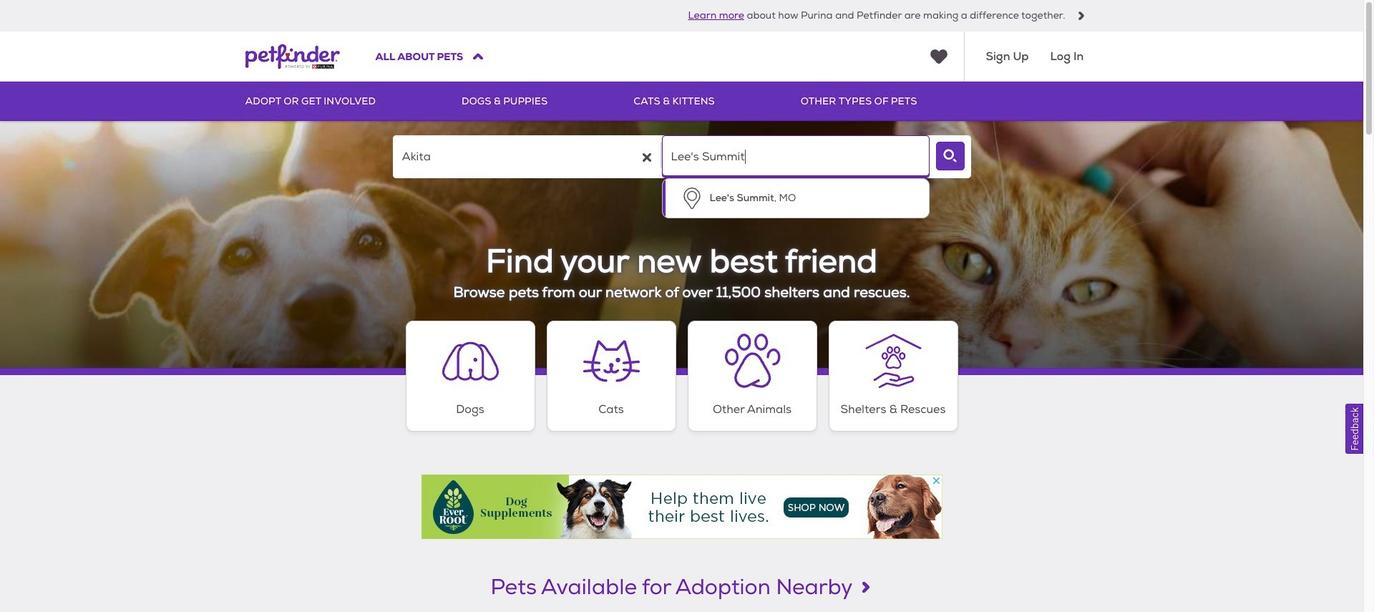 Task type: locate. For each thing, give the bounding box(es) containing it.
9c2b2 image
[[1077, 11, 1086, 20]]

Enter City, State, or ZIP text field
[[662, 135, 930, 178]]

advertisement element
[[421, 474, 943, 539]]

primary element
[[245, 82, 1119, 121]]



Task type: describe. For each thing, give the bounding box(es) containing it.
Search Terrier, Kitten, etc. text field
[[393, 135, 661, 178]]

petfinder logo image
[[245, 32, 340, 82]]



Task type: vqa. For each thing, say whether or not it's contained in the screenshot.
Primary element
yes



